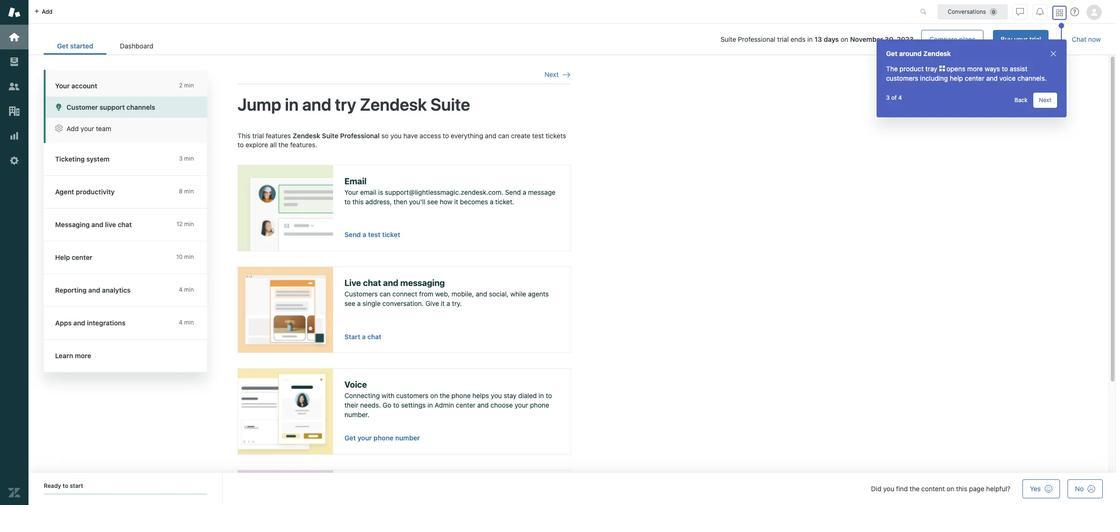 Task type: describe. For each thing, give the bounding box(es) containing it.
in right dialed
[[539, 392, 544, 400]]

and inside the voice connecting with customers on the phone helps you stay dialed in to their needs. go to settings in admin center and choose your phone number.
[[477, 401, 489, 409]]

email your email is support@lightlessmagic.zendesk.com. send a message to this address, then you'll see how it becomes a ticket.
[[345, 176, 556, 206]]

mobile,
[[452, 290, 474, 298]]

0 horizontal spatial phone
[[374, 434, 394, 442]]

min
[[184, 82, 194, 89]]

how
[[440, 198, 452, 206]]

more
[[967, 65, 983, 73]]

3
[[886, 94, 890, 101]]

next for the right next button
[[1039, 96, 1052, 104]]

example of a help center article. image
[[238, 470, 333, 505]]

example of email conversation inside of the ticketing system and the customer is asking the agent about reimbursement policy. image
[[238, 165, 333, 251]]

settings
[[401, 401, 426, 409]]

get your phone number link
[[345, 434, 420, 442]]

voice connecting with customers on the phone helps you stay dialed in to their needs. go to settings in admin center and choose your phone number.
[[345, 380, 552, 418]]

13
[[815, 35, 822, 43]]

create
[[511, 131, 530, 140]]

example of how the agent accepts an incoming phone call as well as how to log the details of the call. image
[[238, 369, 333, 454]]

a left ticket.
[[490, 198, 494, 206]]

now
[[1088, 35, 1101, 43]]

and up the connect
[[383, 278, 398, 288]]

progress-bar progress bar
[[44, 493, 207, 495]]

connecting
[[345, 392, 380, 400]]

message
[[528, 188, 556, 196]]

then
[[394, 198, 407, 206]]

go
[[383, 401, 391, 409]]

1 vertical spatial phone
[[530, 401, 549, 409]]

content-title region
[[238, 94, 570, 116]]

to inside email your email is support@lightlessmagic.zendesk.com. send a message to this address, then you'll see how it becomes a ticket.
[[345, 198, 351, 206]]

customer
[[67, 103, 98, 111]]

social,
[[489, 290, 509, 298]]

on inside footer
[[947, 485, 954, 493]]

compare plans button
[[921, 30, 984, 49]]

opens more ways to assist customers including help center and voice channels.
[[886, 65, 1047, 82]]

reporting image
[[8, 130, 20, 142]]

single
[[363, 299, 381, 307]]

with
[[382, 392, 394, 400]]

tray
[[926, 65, 937, 73]]

number
[[395, 434, 420, 442]]

send a test ticket
[[345, 231, 400, 239]]

can inside so you have access to everything and can create test tickets to explore all the features.
[[498, 131, 509, 140]]

jump in and try zendesk suite
[[238, 94, 470, 115]]

support
[[100, 103, 125, 111]]

started
[[70, 42, 93, 50]]

1 horizontal spatial on
[[841, 35, 848, 43]]

chat inside start a chat button
[[367, 333, 381, 341]]

get your phone number
[[345, 434, 420, 442]]

and inside content-title region
[[302, 94, 331, 115]]

access
[[420, 131, 441, 140]]

assist
[[1010, 65, 1028, 73]]

number.
[[345, 410, 370, 418]]

from
[[419, 290, 433, 298]]

tickets
[[546, 131, 566, 140]]

in inside content-title region
[[285, 94, 299, 115]]

the inside so you have access to everything and can create test tickets to explore all the features.
[[279, 141, 288, 149]]

live
[[345, 278, 361, 288]]

the product tray
[[886, 65, 939, 73]]

agents
[[528, 290, 549, 298]]

connect
[[392, 290, 417, 298]]

you for did
[[883, 485, 894, 493]]

2023
[[897, 35, 914, 43]]

a left the message
[[523, 188, 526, 196]]

customers
[[345, 290, 378, 298]]

chat inside live chat and messaging customers can connect from web, mobile, and social, while agents see a single conversation. give it a try.
[[363, 278, 381, 288]]

days
[[824, 35, 839, 43]]

3 heading from the top
[[44, 209, 217, 241]]

organizations image
[[8, 105, 20, 117]]

account
[[71, 82, 97, 90]]

a left ticket
[[363, 231, 366, 239]]

this inside footer
[[956, 485, 967, 493]]

this trial features zendesk suite professional
[[238, 131, 380, 140]]

0 horizontal spatial zendesk
[[293, 131, 320, 140]]

helpful?
[[986, 485, 1011, 493]]

everything
[[451, 131, 483, 140]]

compare plans
[[930, 35, 976, 43]]

6 heading from the top
[[44, 307, 217, 340]]

zendesk inside dialog
[[924, 49, 951, 57]]

it inside email your email is support@lightlessmagic.zendesk.com. send a message to this address, then you'll see how it becomes a ticket.
[[454, 198, 458, 206]]

try.
[[452, 299, 462, 307]]

admin
[[435, 401, 454, 409]]

close image
[[1050, 50, 1057, 57]]

your inside the voice connecting with customers on the phone helps you stay dialed in to their needs. go to settings in admin center and choose your phone number.
[[515, 401, 528, 409]]

back
[[1015, 96, 1028, 104]]

example of conversation inside of messaging and the customer is asking the agent about changing the size of the retail order. image
[[238, 267, 333, 352]]

7 heading from the top
[[44, 340, 217, 373]]

chat now
[[1072, 35, 1101, 43]]

trial for professional
[[777, 35, 789, 43]]

conversations button
[[938, 4, 1008, 19]]

add
[[67, 125, 79, 133]]

start a chat button
[[345, 333, 381, 341]]

get around zendesk dialog
[[877, 39, 1067, 117]]

back button
[[1009, 93, 1033, 108]]

customers image
[[8, 80, 20, 93]]

conversation.
[[382, 299, 424, 307]]

next for the topmost next button
[[545, 70, 559, 78]]

center inside opens more ways to assist customers including help center and voice channels.
[[965, 74, 985, 82]]

around
[[899, 49, 922, 57]]

2 vertical spatial suite
[[322, 131, 338, 140]]

channels
[[126, 103, 155, 111]]

plans
[[959, 35, 976, 43]]

zendesk inside content-title region
[[360, 94, 427, 115]]

customers inside opens more ways to assist customers including help center and voice channels.
[[886, 74, 919, 82]]

dialed
[[518, 392, 537, 400]]

3 of 4 back
[[886, 94, 1028, 104]]

test inside so you have access to everything and can create test tickets to explore all the features.
[[532, 131, 544, 140]]

jump
[[238, 94, 281, 115]]

and left social,
[[476, 290, 487, 298]]

dashboard tab
[[107, 37, 167, 55]]

0 vertical spatial next button
[[545, 70, 570, 79]]

yes
[[1030, 485, 1041, 493]]

your for buy your trial
[[1014, 35, 1028, 43]]

ways
[[985, 65, 1000, 73]]

0 horizontal spatial test
[[368, 231, 381, 239]]

0 horizontal spatial trial
[[252, 131, 264, 140]]

add your team
[[67, 125, 111, 133]]

admin image
[[8, 154, 20, 167]]

start
[[70, 482, 83, 489]]

email
[[360, 188, 376, 196]]

so
[[381, 131, 389, 140]]

support@lightlessmagic.zendesk.com.
[[385, 188, 503, 196]]



Task type: vqa. For each thing, say whether or not it's contained in the screenshot.
BECOMES
yes



Task type: locate. For each thing, give the bounding box(es) containing it.
can inside live chat and messaging customers can connect from web, mobile, and social, while agents see a single conversation. give it a try.
[[380, 290, 391, 298]]

2 vertical spatial phone
[[374, 434, 394, 442]]

including
[[920, 74, 948, 82]]

1 vertical spatial customers
[[396, 392, 429, 400]]

and down ways
[[986, 74, 998, 82]]

get around zendesk
[[886, 49, 951, 57]]

2 horizontal spatial trial
[[1030, 35, 1041, 43]]

and down helps
[[477, 401, 489, 409]]

tab list containing get started
[[44, 37, 167, 55]]

address,
[[365, 198, 392, 206]]

ready to start
[[44, 482, 83, 489]]

0 horizontal spatial you
[[391, 131, 402, 140]]

1 vertical spatial center
[[456, 401, 476, 409]]

it down the web,
[[441, 299, 445, 307]]

features
[[266, 131, 291, 140]]

2 horizontal spatial suite
[[721, 35, 736, 43]]

their
[[345, 401, 358, 409]]

send up ticket.
[[505, 188, 521, 196]]

zendesk up features.
[[293, 131, 320, 140]]

0 horizontal spatial on
[[430, 392, 438, 400]]

next inside get around zendesk dialog
[[1039, 96, 1052, 104]]

choose
[[491, 401, 513, 409]]

customers
[[886, 74, 919, 82], [396, 392, 429, 400]]

1 vertical spatial you
[[491, 392, 502, 400]]

your account heading
[[44, 70, 207, 96]]

1 vertical spatial test
[[368, 231, 381, 239]]

and
[[986, 74, 998, 82], [302, 94, 331, 115], [485, 131, 496, 140], [383, 278, 398, 288], [476, 290, 487, 298], [477, 401, 489, 409]]

to inside footer
[[63, 482, 68, 489]]

of
[[891, 94, 897, 101]]

in left admin
[[428, 401, 433, 409]]

can up single
[[380, 290, 391, 298]]

start a chat
[[345, 333, 381, 341]]

did
[[871, 485, 882, 493]]

2 horizontal spatial phone
[[530, 401, 549, 409]]

on up admin
[[430, 392, 438, 400]]

customer support channels
[[67, 103, 155, 111]]

product
[[900, 65, 924, 73]]

2 vertical spatial you
[[883, 485, 894, 493]]

customer support channels button
[[46, 96, 207, 118]]

get down 30,
[[886, 49, 898, 57]]

helps
[[473, 392, 489, 400]]

0 vertical spatial professional
[[738, 35, 776, 43]]

in right jump
[[285, 94, 299, 115]]

your down email
[[345, 188, 358, 196]]

and left try
[[302, 94, 331, 115]]

0 vertical spatial chat
[[363, 278, 381, 288]]

to right 'go'
[[393, 401, 399, 409]]

you for so
[[391, 131, 402, 140]]

in left 13 at the top right of the page
[[807, 35, 813, 43]]

compare
[[930, 35, 957, 43]]

your inside email your email is support@lightlessmagic.zendesk.com. send a message to this address, then you'll see how it becomes a ticket.
[[345, 188, 358, 196]]

1 horizontal spatial see
[[427, 198, 438, 206]]

0 horizontal spatial get
[[57, 42, 68, 50]]

phone left number
[[374, 434, 394, 442]]

0 horizontal spatial see
[[345, 299, 355, 307]]

try
[[335, 94, 356, 115]]

0 horizontal spatial can
[[380, 290, 391, 298]]

you inside footer
[[883, 485, 894, 493]]

yes button
[[1023, 479, 1060, 498]]

add your team button
[[46, 118, 207, 139]]

it inside live chat and messaging customers can connect from web, mobile, and social, while agents see a single conversation. give it a try.
[[441, 299, 445, 307]]

to left start
[[63, 482, 68, 489]]

your
[[1014, 35, 1028, 43], [81, 125, 94, 133], [515, 401, 528, 409], [358, 434, 372, 442]]

to down this
[[238, 141, 244, 149]]

the right 'all'
[[279, 141, 288, 149]]

zendesk up so
[[360, 94, 427, 115]]

4 heading from the top
[[44, 241, 217, 274]]

main element
[[0, 0, 29, 505]]

0 vertical spatial test
[[532, 131, 544, 140]]

phone up admin
[[452, 392, 471, 400]]

get help image
[[1071, 8, 1079, 16]]

5 heading from the top
[[44, 274, 217, 307]]

0 horizontal spatial customers
[[396, 392, 429, 400]]

center
[[965, 74, 985, 82], [456, 401, 476, 409]]

heading
[[44, 143, 217, 176], [44, 176, 217, 209], [44, 209, 217, 241], [44, 241, 217, 274], [44, 274, 217, 307], [44, 307, 217, 340], [44, 340, 217, 373]]

1 horizontal spatial customers
[[886, 74, 919, 82]]

1 horizontal spatial your
[[345, 188, 358, 196]]

send left ticket
[[345, 231, 361, 239]]

1 vertical spatial on
[[430, 392, 438, 400]]

2 vertical spatial zendesk
[[293, 131, 320, 140]]

0 horizontal spatial it
[[441, 299, 445, 307]]

find
[[896, 485, 908, 493]]

to inside opens more ways to assist customers including help center and voice channels.
[[1002, 65, 1008, 73]]

opens
[[947, 65, 966, 73]]

a down customers
[[357, 299, 361, 307]]

trial for your
[[1030, 35, 1041, 43]]

1 vertical spatial it
[[441, 299, 445, 307]]

1 vertical spatial can
[[380, 290, 391, 298]]

page
[[969, 485, 985, 493]]

1 vertical spatial your
[[345, 188, 358, 196]]

section containing suite professional trial ends in
[[174, 30, 1049, 49]]

1 horizontal spatial next button
[[1033, 93, 1057, 108]]

0 vertical spatial on
[[841, 35, 848, 43]]

needs.
[[360, 401, 381, 409]]

a
[[523, 188, 526, 196], [490, 198, 494, 206], [363, 231, 366, 239], [357, 299, 361, 307], [447, 299, 450, 307], [362, 333, 366, 341]]

1 horizontal spatial get
[[345, 434, 356, 442]]

to up 'voice'
[[1002, 65, 1008, 73]]

trial right buy
[[1030, 35, 1041, 43]]

section
[[174, 30, 1049, 49]]

your inside buy your trial button
[[1014, 35, 1028, 43]]

1 horizontal spatial center
[[965, 74, 985, 82]]

messaging
[[400, 278, 445, 288]]

the up admin
[[440, 392, 450, 400]]

a right start
[[362, 333, 366, 341]]

can
[[498, 131, 509, 140], [380, 290, 391, 298]]

1 vertical spatial next
[[1039, 96, 1052, 104]]

on
[[841, 35, 848, 43], [430, 392, 438, 400], [947, 485, 954, 493]]

test right create
[[532, 131, 544, 140]]

can left create
[[498, 131, 509, 140]]

0 horizontal spatial the
[[279, 141, 288, 149]]

footer containing did you find the content on this page helpful?
[[29, 473, 1116, 505]]

0 vertical spatial it
[[454, 198, 458, 206]]

tab list
[[44, 37, 167, 55]]

see down customers
[[345, 299, 355, 307]]

a inside button
[[362, 333, 366, 341]]

region containing email
[[238, 131, 571, 505]]

on right the days
[[841, 35, 848, 43]]

get left started
[[57, 42, 68, 50]]

0 vertical spatial suite
[[721, 35, 736, 43]]

1 horizontal spatial phone
[[452, 392, 471, 400]]

your left account
[[55, 82, 70, 90]]

you'll
[[409, 198, 425, 206]]

zendesk down the compare
[[924, 49, 951, 57]]

0 vertical spatial your
[[55, 82, 70, 90]]

get inside dialog
[[886, 49, 898, 57]]

see
[[427, 198, 438, 206], [345, 299, 355, 307]]

2 horizontal spatial you
[[883, 485, 894, 493]]

no
[[1075, 485, 1084, 493]]

web,
[[435, 290, 450, 298]]

you right so
[[391, 131, 402, 140]]

1 horizontal spatial trial
[[777, 35, 789, 43]]

live chat and messaging customers can connect from web, mobile, and social, while agents see a single conversation. give it a try.
[[345, 278, 549, 307]]

ready
[[44, 482, 61, 489]]

customers inside the voice connecting with customers on the phone helps you stay dialed in to their needs. go to settings in admin center and choose your phone number.
[[396, 392, 429, 400]]

email
[[345, 176, 367, 186]]

1 horizontal spatial zendesk
[[360, 94, 427, 115]]

0 vertical spatial zendesk
[[924, 49, 951, 57]]

get for get your phone number
[[345, 434, 356, 442]]

ticket
[[382, 231, 400, 239]]

get for get started
[[57, 42, 68, 50]]

0 vertical spatial center
[[965, 74, 985, 82]]

1 vertical spatial this
[[956, 485, 967, 493]]

your inside your account heading
[[55, 82, 70, 90]]

customers down product
[[886, 74, 919, 82]]

on inside the voice connecting with customers on the phone helps you stay dialed in to their needs. go to settings in admin center and choose your phone number.
[[430, 392, 438, 400]]

0 vertical spatial customers
[[886, 74, 919, 82]]

2 horizontal spatial get
[[886, 49, 898, 57]]

4
[[898, 94, 902, 101]]

0 horizontal spatial this
[[352, 198, 364, 206]]

1 horizontal spatial suite
[[431, 94, 470, 115]]

region
[[238, 131, 571, 505]]

0 horizontal spatial next button
[[545, 70, 570, 79]]

1 vertical spatial suite
[[431, 94, 470, 115]]

zendesk
[[924, 49, 951, 57], [360, 94, 427, 115], [293, 131, 320, 140]]

0 vertical spatial next
[[545, 70, 559, 78]]

0 horizontal spatial professional
[[340, 131, 380, 140]]

the right find
[[910, 485, 920, 493]]

trial
[[777, 35, 789, 43], [1030, 35, 1041, 43], [252, 131, 264, 140]]

1 vertical spatial chat
[[367, 333, 381, 341]]

2 vertical spatial the
[[910, 485, 920, 493]]

2 horizontal spatial the
[[910, 485, 920, 493]]

content
[[922, 485, 945, 493]]

see left how
[[427, 198, 438, 206]]

this down email
[[352, 198, 364, 206]]

suite
[[721, 35, 736, 43], [431, 94, 470, 115], [322, 131, 338, 140]]

explore
[[246, 141, 268, 149]]

your right buy
[[1014, 35, 1028, 43]]

zendesk products image
[[1056, 9, 1063, 16]]

this left page
[[956, 485, 967, 493]]

chat
[[1072, 35, 1087, 43]]

a left "try." on the left of the page
[[447, 299, 450, 307]]

your inside add your team button
[[81, 125, 94, 133]]

get inside tab list
[[57, 42, 68, 50]]

0 vertical spatial this
[[352, 198, 364, 206]]

2 min
[[179, 82, 194, 89]]

get
[[57, 42, 68, 50], [886, 49, 898, 57], [345, 434, 356, 442]]

1 horizontal spatial the
[[440, 392, 450, 400]]

views image
[[8, 56, 20, 68]]

1 vertical spatial see
[[345, 299, 355, 307]]

the inside footer
[[910, 485, 920, 493]]

0 vertical spatial you
[[391, 131, 402, 140]]

0 vertical spatial phone
[[452, 392, 471, 400]]

footer
[[29, 473, 1116, 505]]

0 horizontal spatial center
[[456, 401, 476, 409]]

0 horizontal spatial suite
[[322, 131, 338, 140]]

conversations
[[948, 8, 986, 15]]

chat right start
[[367, 333, 381, 341]]

on right 'content' in the bottom of the page
[[947, 485, 954, 493]]

professional left so
[[340, 131, 380, 140]]

customers up 'settings'
[[396, 392, 429, 400]]

suite inside content-title region
[[431, 94, 470, 115]]

1 horizontal spatial professional
[[738, 35, 776, 43]]

0 horizontal spatial send
[[345, 231, 361, 239]]

and inside so you have access to everything and can create test tickets to explore all the features.
[[485, 131, 496, 140]]

get started
[[57, 42, 93, 50]]

to down email
[[345, 198, 351, 206]]

November 30, 2023 text field
[[850, 35, 914, 43]]

send inside email your email is support@lightlessmagic.zendesk.com. send a message to this address, then you'll see how it becomes a ticket.
[[505, 188, 521, 196]]

this
[[238, 131, 251, 140]]

your down dialed
[[515, 401, 528, 409]]

help
[[950, 74, 963, 82]]

1 heading from the top
[[44, 143, 217, 176]]

your down the number.
[[358, 434, 372, 442]]

you right did
[[883, 485, 894, 493]]

0 horizontal spatial next
[[545, 70, 559, 78]]

send a test ticket link
[[345, 231, 400, 239]]

you up choose
[[491, 392, 502, 400]]

center down helps
[[456, 401, 476, 409]]

start
[[345, 333, 360, 341]]

chat
[[363, 278, 381, 288], [367, 333, 381, 341]]

you inside the voice connecting with customers on the phone helps you stay dialed in to their needs. go to settings in admin center and choose your phone number.
[[491, 392, 502, 400]]

trial left the ends
[[777, 35, 789, 43]]

2 vertical spatial on
[[947, 485, 954, 493]]

to right access
[[443, 131, 449, 140]]

buy your trial button
[[993, 30, 1049, 49]]

your right add
[[81, 125, 94, 133]]

the inside the voice connecting with customers on the phone helps you stay dialed in to their needs. go to settings in admin center and choose your phone number.
[[440, 392, 450, 400]]

1 horizontal spatial can
[[498, 131, 509, 140]]

1 vertical spatial next button
[[1033, 93, 1057, 108]]

0 vertical spatial can
[[498, 131, 509, 140]]

get started image
[[8, 31, 20, 43]]

no button
[[1068, 479, 1103, 498]]

1 horizontal spatial it
[[454, 198, 458, 206]]

professional
[[738, 35, 776, 43], [340, 131, 380, 140]]

1 vertical spatial the
[[440, 392, 450, 400]]

and right everything
[[485, 131, 496, 140]]

get for get around zendesk
[[886, 49, 898, 57]]

0 vertical spatial see
[[427, 198, 438, 206]]

2 horizontal spatial on
[[947, 485, 954, 493]]

give
[[426, 299, 439, 307]]

ticket.
[[495, 198, 514, 206]]

this inside email your email is support@lightlessmagic.zendesk.com. send a message to this address, then you'll see how it becomes a ticket.
[[352, 198, 364, 206]]

and inside opens more ways to assist customers including help center and voice channels.
[[986, 74, 998, 82]]

see inside live chat and messaging customers can connect from web, mobile, and social, while agents see a single conversation. give it a try.
[[345, 299, 355, 307]]

0 vertical spatial send
[[505, 188, 521, 196]]

1 horizontal spatial you
[[491, 392, 502, 400]]

1 horizontal spatial this
[[956, 485, 967, 493]]

voice
[[1000, 74, 1016, 82]]

did you find the content on this page helpful?
[[871, 485, 1011, 493]]

buy your trial
[[1001, 35, 1041, 43]]

dashboard
[[120, 42, 153, 50]]

2
[[179, 82, 183, 89]]

trial inside button
[[1030, 35, 1041, 43]]

zendesk image
[[8, 487, 20, 499]]

see inside email your email is support@lightlessmagic.zendesk.com. send a message to this address, then you'll see how it becomes a ticket.
[[427, 198, 438, 206]]

30,
[[885, 35, 895, 43]]

chat up customers
[[363, 278, 381, 288]]

it
[[454, 198, 458, 206], [441, 299, 445, 307]]

center inside the voice connecting with customers on the phone helps you stay dialed in to their needs. go to settings in admin center and choose your phone number.
[[456, 401, 476, 409]]

phone down dialed
[[530, 401, 549, 409]]

your for get your phone number
[[358, 434, 372, 442]]

your account
[[55, 82, 97, 90]]

1 horizontal spatial next
[[1039, 96, 1052, 104]]

to right dialed
[[546, 392, 552, 400]]

is
[[378, 188, 383, 196]]

trial up explore
[[252, 131, 264, 140]]

1 horizontal spatial send
[[505, 188, 521, 196]]

zendesk support image
[[8, 6, 20, 19]]

professional left the ends
[[738, 35, 776, 43]]

2 horizontal spatial zendesk
[[924, 49, 951, 57]]

1 vertical spatial zendesk
[[360, 94, 427, 115]]

0 vertical spatial the
[[279, 141, 288, 149]]

your for add your team
[[81, 125, 94, 133]]

phone
[[452, 392, 471, 400], [530, 401, 549, 409], [374, 434, 394, 442]]

get down the number.
[[345, 434, 356, 442]]

2 heading from the top
[[44, 176, 217, 209]]

it right how
[[454, 198, 458, 206]]

test left ticket
[[368, 231, 381, 239]]

1 vertical spatial professional
[[340, 131, 380, 140]]

1 horizontal spatial test
[[532, 131, 544, 140]]

center down the more
[[965, 74, 985, 82]]

this
[[352, 198, 364, 206], [956, 485, 967, 493]]

you inside so you have access to everything and can create test tickets to explore all the features.
[[391, 131, 402, 140]]

buy
[[1001, 35, 1013, 43]]

test
[[532, 131, 544, 140], [368, 231, 381, 239]]

voice
[[345, 380, 367, 390]]

1 vertical spatial send
[[345, 231, 361, 239]]

0 horizontal spatial your
[[55, 82, 70, 90]]



